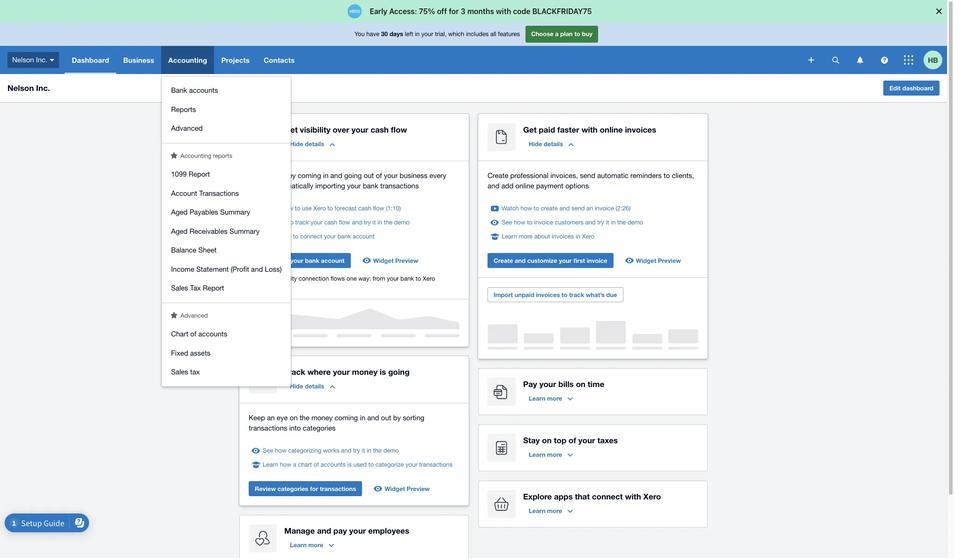 Task type: locate. For each thing, give the bounding box(es) containing it.
an inside 'watch how to create and send an invoice (2:26)' 'link'
[[587, 205, 594, 212]]

to left what's
[[562, 291, 568, 299]]

1 vertical spatial is
[[348, 461, 352, 468]]

includes
[[466, 31, 489, 38]]

into
[[289, 424, 301, 432]]

1 horizontal spatial is
[[380, 367, 386, 377]]

group containing bank accounts
[[162, 76, 291, 143]]

1 vertical spatial on
[[290, 414, 298, 422]]

accounts right bank
[[189, 86, 218, 94]]

bills
[[559, 379, 574, 389]]

1 sales from the top
[[171, 284, 188, 292]]

sales for sales tax
[[171, 368, 188, 376]]

hide details button down where
[[285, 379, 341, 394]]

learn more button down manage
[[285, 538, 340, 553]]

learn more button for and
[[285, 538, 340, 553]]

bank
[[171, 86, 187, 94]]

accounting for accounting reports
[[181, 152, 211, 159]]

and right customers
[[586, 219, 596, 226]]

1 horizontal spatial by
[[393, 414, 401, 422]]

how for works
[[275, 447, 287, 454]]

cash right over
[[371, 125, 389, 135]]

1 horizontal spatial going
[[389, 367, 410, 377]]

watch
[[263, 205, 280, 212], [502, 205, 519, 212]]

preview for get visibility over your cash flow
[[396, 257, 419, 264]]

hide details down where
[[290, 382, 324, 390]]

1 vertical spatial summary
[[230, 227, 260, 235]]

hide down visibility
[[290, 140, 303, 148]]

accounts up assets
[[199, 330, 227, 338]]

connect right that on the bottom
[[593, 492, 623, 502]]

to left clients,
[[664, 172, 670, 180]]

automatically
[[272, 182, 314, 190]]

30
[[381, 30, 388, 38]]

coming inside the see the money coming in and going out of your business every day by automatically importing your bank transactions
[[298, 172, 321, 180]]

0 horizontal spatial money
[[275, 172, 296, 180]]

summary
[[220, 208, 250, 216], [230, 227, 260, 235]]

aged
[[171, 208, 188, 216], [171, 227, 188, 235]]

1 horizontal spatial try
[[364, 219, 371, 226]]

it up used
[[362, 447, 365, 454]]

more down top
[[548, 451, 563, 458]]

professional
[[511, 172, 549, 180]]

0 horizontal spatial flow
[[339, 219, 350, 226]]

taxes icon image
[[488, 434, 516, 462]]

2 vertical spatial money
[[312, 414, 333, 422]]

invoice inside 'watch how to create and send an invoice (2:26)' 'link'
[[595, 205, 614, 212]]

the
[[263, 172, 273, 180], [384, 219, 393, 226], [618, 219, 626, 226], [300, 414, 310, 422], [373, 447, 382, 454]]

1 vertical spatial an
[[267, 414, 275, 422]]

to up see how to track your cash flow and try it in the demo
[[328, 205, 333, 212]]

stay
[[524, 435, 540, 445]]

2 get from the left
[[524, 125, 537, 135]]

your
[[422, 31, 434, 38], [352, 125, 369, 135], [384, 172, 398, 180], [347, 182, 361, 190], [311, 219, 323, 226], [324, 233, 336, 240], [291, 257, 304, 264], [559, 257, 572, 264], [387, 275, 399, 282], [333, 367, 350, 377], [540, 379, 557, 389], [579, 435, 596, 445], [406, 461, 418, 468], [349, 526, 366, 536]]

transactions inside the see the money coming in and going out of your business every day by automatically importing your bank transactions
[[381, 182, 419, 190]]

1099
[[171, 170, 187, 178]]

learn more for manage
[[290, 541, 324, 549]]

see the money coming in and going out of your business every day by automatically importing your bank transactions
[[249, 172, 447, 190]]

0 horizontal spatial by
[[262, 182, 270, 190]]

0 vertical spatial with
[[582, 125, 598, 135]]

hide details
[[290, 140, 324, 148], [529, 140, 563, 148], [290, 382, 324, 390]]

1 favourites image from the top
[[171, 152, 178, 159]]

bank up connection
[[305, 257, 320, 264]]

an inside keep an eye on the money coming in and out by sorting transactions into categories
[[267, 414, 275, 422]]

and left pay
[[317, 526, 331, 536]]

report
[[189, 170, 210, 178], [203, 284, 224, 292]]

1 vertical spatial accounting
[[181, 152, 211, 159]]

learn more down manage
[[290, 541, 324, 549]]

banner
[[0, 22, 948, 386]]

see down keep
[[263, 447, 273, 454]]

0 vertical spatial out
[[364, 172, 374, 180]]

categories inside keep an eye on the money coming in and out by sorting transactions into categories
[[303, 424, 336, 432]]

invoice right the first
[[587, 257, 608, 264]]

widget for invoices
[[636, 257, 657, 264]]

hide details down visibility
[[290, 140, 324, 148]]

it
[[373, 219, 376, 226], [606, 219, 610, 226], [362, 447, 365, 454]]

see up the connect
[[263, 219, 273, 226]]

the inside keep an eye on the money coming in and out by sorting transactions into categories
[[300, 414, 310, 422]]

reports group
[[162, 160, 291, 303]]

a
[[556, 30, 559, 38], [293, 461, 297, 468]]

0 vertical spatial categories
[[303, 424, 336, 432]]

0 horizontal spatial online
[[516, 182, 535, 190]]

invoices down customers
[[552, 233, 574, 240]]

1 horizontal spatial connect
[[593, 492, 623, 502]]

0 vertical spatial connect
[[300, 233, 322, 240]]

svg image up edit dashboard "button"
[[881, 56, 889, 64]]

1 watch from the left
[[263, 205, 280, 212]]

money right where
[[352, 367, 378, 377]]

business
[[400, 172, 428, 180]]

favourites image up 1099
[[171, 152, 178, 159]]

demo
[[394, 219, 410, 226], [628, 219, 644, 226], [384, 447, 399, 454]]

transactions inside review categories for transactions button
[[320, 485, 356, 493]]

learn more for pay
[[529, 395, 563, 402]]

details down where
[[305, 382, 324, 390]]

import unpaid invoices to track what's due button
[[488, 287, 624, 302]]

watch inside 'link'
[[502, 205, 519, 212]]

svg image
[[833, 56, 840, 64], [858, 56, 864, 64], [809, 57, 815, 63]]

it inside see how categorizing works and try it in the demo link
[[362, 447, 365, 454]]

2 favourites image from the top
[[171, 311, 178, 319]]

see how categorizing works and try it in the demo
[[263, 447, 399, 454]]

clients,
[[672, 172, 695, 180]]

online inside create professional invoices, send automatic reminders to clients, and add online payment options
[[516, 182, 535, 190]]

2 vertical spatial accounts
[[321, 461, 346, 468]]

1 horizontal spatial track
[[570, 291, 585, 299]]

aged down 'account'
[[171, 208, 188, 216]]

0 vertical spatial cash
[[371, 125, 389, 135]]

every
[[430, 172, 447, 180]]

by inside the see the money coming in and going out of your business every day by automatically importing your bank transactions
[[262, 182, 270, 190]]

send inside create professional invoices, send automatic reminders to clients, and add online payment options
[[580, 172, 596, 180]]

1 vertical spatial inc.
[[36, 83, 50, 93]]

0 vertical spatial report
[[189, 170, 210, 178]]

hide details button
[[285, 136, 341, 151], [524, 136, 580, 151], [285, 379, 341, 394]]

create inside create professional invoices, send automatic reminders to clients, and add online payment options
[[488, 172, 509, 180]]

invoice
[[595, 205, 614, 212], [535, 219, 554, 226], [587, 257, 608, 264]]

banking preview line graph image
[[249, 309, 460, 337]]

how for use
[[282, 205, 293, 212]]

in
[[415, 31, 420, 38], [323, 172, 329, 180], [378, 219, 382, 226], [611, 219, 616, 226], [576, 233, 581, 240], [360, 414, 366, 422], [367, 447, 372, 454]]

invoice inside see how to invoice customers and try it in the demo 'link'
[[535, 219, 554, 226]]

0 horizontal spatial account
[[321, 257, 345, 264]]

2 horizontal spatial try
[[598, 219, 605, 226]]

security
[[276, 275, 297, 282]]

and left add
[[488, 182, 500, 190]]

a inside learn how a chart of accounts is used to categorize your transactions link
[[293, 461, 297, 468]]

how for connect
[[280, 233, 292, 240]]

bank right 'importing'
[[363, 182, 379, 190]]

get for get visibility over your cash flow
[[285, 125, 298, 135]]

invoices,
[[551, 172, 578, 180]]

0 vertical spatial by
[[262, 182, 270, 190]]

1 horizontal spatial out
[[381, 414, 392, 422]]

learn more button for your
[[524, 391, 579, 406]]

sales inside reports "group"
[[171, 284, 188, 292]]

the up into
[[300, 414, 310, 422]]

coming up works
[[335, 414, 358, 422]]

1 vertical spatial invoice
[[535, 219, 554, 226]]

out left sorting
[[381, 414, 392, 422]]

widget for flow
[[373, 257, 394, 264]]

to up learn more about invoices in xero
[[527, 219, 533, 226]]

0 horizontal spatial connect
[[300, 233, 322, 240]]

by inside keep an eye on the money coming in and out by sorting transactions into categories
[[393, 414, 401, 422]]

0 vertical spatial nelson inc.
[[12, 56, 47, 64]]

online right the faster
[[600, 125, 623, 135]]

money up "see how categorizing works and try it in the demo"
[[312, 414, 333, 422]]

hide details button down paid
[[524, 136, 580, 151]]

connect
[[264, 257, 289, 264]]

business
[[123, 56, 154, 64]]

is inside learn how a chart of accounts is used to categorize your transactions link
[[348, 461, 352, 468]]

0 vertical spatial a
[[556, 30, 559, 38]]

how for chart
[[280, 461, 292, 468]]

hide details down paid
[[529, 140, 563, 148]]

0 vertical spatial on
[[576, 379, 586, 389]]

an up see how to invoice customers and try it in the demo
[[587, 205, 594, 212]]

0 vertical spatial summary
[[220, 208, 250, 216]]

learn down pay
[[529, 395, 546, 402]]

invoice inside create and customize your first invoice button
[[587, 257, 608, 264]]

0 vertical spatial going
[[345, 172, 362, 180]]

0 vertical spatial money
[[275, 172, 296, 180]]

cash down watch how to use xero to forecast cash flow (1:10) link
[[324, 219, 337, 226]]

invoice left the (2:26)
[[595, 205, 614, 212]]

fixed
[[171, 349, 188, 357]]

1 vertical spatial flow
[[373, 205, 385, 212]]

0 vertical spatial flow
[[391, 125, 407, 135]]

navigation
[[65, 46, 802, 386]]

try right customers
[[598, 219, 605, 226]]

cash right forecast
[[359, 205, 372, 212]]

by right "day"
[[262, 182, 270, 190]]

0 horizontal spatial get
[[285, 125, 298, 135]]

learn left 'about'
[[502, 233, 517, 240]]

what's
[[586, 291, 605, 299]]

more for manage and pay your employees
[[309, 541, 324, 549]]

0 horizontal spatial is
[[348, 461, 352, 468]]

1 horizontal spatial watch
[[502, 205, 519, 212]]

1 vertical spatial cash
[[359, 205, 372, 212]]

0 vertical spatial account
[[353, 233, 375, 240]]

favourites image for advanced
[[171, 311, 178, 319]]

1 vertical spatial accounts
[[199, 330, 227, 338]]

1 vertical spatial online
[[516, 182, 535, 190]]

employees icon image
[[249, 525, 277, 553]]

used
[[354, 461, 367, 468]]

hide down track
[[290, 382, 303, 390]]

create up add
[[488, 172, 509, 180]]

2 horizontal spatial money
[[352, 367, 378, 377]]

transactions down keep
[[249, 424, 287, 432]]

create professional invoices, send automatic reminders to clients, and add online payment options
[[488, 172, 695, 190]]

0 horizontal spatial it
[[362, 447, 365, 454]]

1 horizontal spatial with
[[626, 492, 642, 502]]

2 horizontal spatial it
[[606, 219, 610, 226]]

get left visibility
[[285, 125, 298, 135]]

1 vertical spatial going
[[389, 367, 410, 377]]

in inside the see the money coming in and going out of your business every day by automatically importing your bank transactions
[[323, 172, 329, 180]]

see for see how to track your cash flow and try it in the demo
[[263, 219, 273, 226]]

1 vertical spatial account
[[321, 257, 345, 264]]

all
[[491, 31, 497, 38]]

sales inside advanced group
[[171, 368, 188, 376]]

watch for get visibility over your cash flow
[[263, 205, 280, 212]]

taxes
[[598, 435, 618, 445]]

send up see how to invoice customers and try it in the demo
[[572, 205, 585, 212]]

1 vertical spatial favourites image
[[171, 311, 178, 319]]

svg image
[[905, 55, 914, 65], [881, 56, 889, 64], [50, 59, 55, 61]]

create for create professional invoices, send automatic reminders to clients, and add online payment options
[[488, 172, 509, 180]]

1 horizontal spatial on
[[542, 435, 552, 445]]

transactions down business
[[381, 182, 419, 190]]

connect
[[300, 233, 322, 240], [593, 492, 623, 502]]

transactions
[[381, 182, 419, 190], [249, 424, 287, 432], [419, 461, 453, 468], [320, 485, 356, 493]]

categories right into
[[303, 424, 336, 432]]

widget
[[373, 257, 394, 264], [636, 257, 657, 264], [385, 485, 405, 493]]

aged for aged receivables summary
[[171, 227, 188, 235]]

send inside 'link'
[[572, 205, 585, 212]]

svg image inside nelson inc. popup button
[[50, 59, 55, 61]]

2 vertical spatial invoices
[[536, 291, 560, 299]]

1 horizontal spatial it
[[373, 219, 376, 226]]

have
[[367, 31, 380, 38]]

going inside the see the money coming in and going out of your business every day by automatically importing your bank transactions
[[345, 172, 362, 180]]

contacts button
[[257, 46, 302, 74]]

your inside you have 30 days left in your trial, which includes all features
[[422, 31, 434, 38]]

accounting inside popup button
[[168, 56, 207, 64]]

1 get from the left
[[285, 125, 298, 135]]

see down add
[[502, 219, 513, 226]]

1 vertical spatial create
[[494, 257, 513, 264]]

income statement (profit and loss) link
[[162, 260, 291, 279]]

0 vertical spatial invoice
[[595, 205, 614, 212]]

money inside keep an eye on the money coming in and out by sorting transactions into categories
[[312, 414, 333, 422]]

1 vertical spatial sales
[[171, 368, 188, 376]]

dashboard
[[72, 56, 109, 64]]

create inside create and customize your first invoice button
[[494, 257, 513, 264]]

on up into
[[290, 414, 298, 422]]

2 watch from the left
[[502, 205, 519, 212]]

assets
[[190, 349, 211, 357]]

balance
[[171, 246, 197, 254]]

get left paid
[[524, 125, 537, 135]]

and up 'importing'
[[331, 172, 343, 180]]

bills icon image
[[488, 378, 516, 406]]

banner containing hb
[[0, 22, 948, 386]]

out left business
[[364, 172, 374, 180]]

try
[[364, 219, 371, 226], [598, 219, 605, 226], [353, 447, 360, 454]]

sales for sales tax report
[[171, 284, 188, 292]]

track
[[285, 367, 305, 377]]

and inside keep an eye on the money coming in and out by sorting transactions into categories
[[368, 414, 379, 422]]

account down see how to track your cash flow and try it in the demo link
[[353, 233, 375, 240]]

2 horizontal spatial svg image
[[858, 56, 864, 64]]

1 horizontal spatial a
[[556, 30, 559, 38]]

dialog
[[0, 0, 955, 22]]

1 vertical spatial with
[[626, 492, 642, 502]]

details down visibility
[[305, 140, 324, 148]]

money up "automatically"
[[275, 172, 296, 180]]

1 vertical spatial categories
[[278, 485, 309, 493]]

widget preview
[[373, 257, 419, 264], [636, 257, 682, 264], [385, 485, 430, 493]]

by left sorting
[[393, 414, 401, 422]]

0 vertical spatial accounting
[[168, 56, 207, 64]]

2 horizontal spatial on
[[576, 379, 586, 389]]

to inside create professional invoices, send automatic reminders to clients, and add online payment options
[[664, 172, 670, 180]]

coming up "automatically"
[[298, 172, 321, 180]]

watch how to use xero to forecast cash flow (1:10)
[[263, 205, 401, 212]]

more down apps
[[548, 507, 563, 515]]

transactions right categorize
[[419, 461, 453, 468]]

see inside 'link'
[[502, 219, 513, 226]]

0 horizontal spatial svg image
[[50, 59, 55, 61]]

on for the
[[290, 414, 298, 422]]

0 vertical spatial create
[[488, 172, 509, 180]]

0 vertical spatial advanced
[[171, 124, 203, 132]]

0 vertical spatial coming
[[298, 172, 321, 180]]

summary for aged receivables summary
[[230, 227, 260, 235]]

top
[[554, 435, 567, 445]]

projects
[[221, 56, 250, 64]]

0 horizontal spatial out
[[364, 172, 374, 180]]

a inside banner
[[556, 30, 559, 38]]

0 vertical spatial send
[[580, 172, 596, 180]]

1 aged from the top
[[171, 208, 188, 216]]

create
[[541, 205, 558, 212]]

learn more down pay
[[529, 395, 563, 402]]

how for create
[[521, 205, 532, 212]]

accounting up 1099 report
[[181, 152, 211, 159]]

reports
[[213, 152, 232, 159]]

connect up connect your bank account
[[300, 233, 322, 240]]

invoices
[[626, 125, 657, 135], [552, 233, 574, 240], [536, 291, 560, 299]]

to left create
[[534, 205, 540, 212]]

learn more button for on
[[524, 447, 579, 462]]

to inside button
[[562, 291, 568, 299]]

learn more button
[[524, 391, 579, 406], [524, 447, 579, 462], [524, 503, 579, 518], [285, 538, 340, 553]]

invoices up reminders
[[626, 125, 657, 135]]

details for visibility
[[305, 140, 324, 148]]

on left top
[[542, 435, 552, 445]]

0 vertical spatial nelson
[[12, 56, 34, 64]]

1 vertical spatial send
[[572, 205, 585, 212]]

learn more for stay
[[529, 451, 563, 458]]

try up 'learn how a chart of accounts is used to categorize your transactions'
[[353, 447, 360, 454]]

watch down "automatically"
[[263, 205, 280, 212]]

0 vertical spatial inc.
[[36, 56, 47, 64]]

0 vertical spatial is
[[380, 367, 386, 377]]

learn more down "explore"
[[529, 507, 563, 515]]

manage
[[285, 526, 315, 536]]

the down the (2:26)
[[618, 219, 626, 226]]

on right the bills
[[576, 379, 586, 389]]

day
[[249, 182, 260, 190]]

0 vertical spatial an
[[587, 205, 594, 212]]

2 aged from the top
[[171, 227, 188, 235]]

0 horizontal spatial watch
[[263, 205, 280, 212]]

favourites image up chart
[[171, 311, 178, 319]]

report up the account transactions
[[189, 170, 210, 178]]

invoices right the unpaid
[[536, 291, 560, 299]]

1 vertical spatial by
[[393, 414, 401, 422]]

of inside the see the money coming in and going out of your business every day by automatically importing your bank transactions
[[376, 172, 382, 180]]

2 vertical spatial invoice
[[587, 257, 608, 264]]

account transactions
[[171, 189, 239, 197]]

invoices inside button
[[536, 291, 560, 299]]

1 vertical spatial a
[[293, 461, 297, 468]]

edit
[[890, 84, 901, 92]]

online down professional
[[516, 182, 535, 190]]

on inside keep an eye on the money coming in and out by sorting transactions into categories
[[290, 414, 298, 422]]

of
[[376, 172, 382, 180], [190, 330, 197, 338], [569, 435, 577, 445], [314, 461, 319, 468]]

demo down the (2:26)
[[628, 219, 644, 226]]

hb
[[929, 56, 939, 64]]

account inside button
[[321, 257, 345, 264]]

transactions inside learn how a chart of accounts is used to categorize your transactions link
[[419, 461, 453, 468]]

track inside button
[[570, 291, 585, 299]]

create for create and customize your first invoice
[[494, 257, 513, 264]]

0 vertical spatial aged
[[171, 208, 188, 216]]

0 vertical spatial sales
[[171, 284, 188, 292]]

unpaid
[[515, 291, 535, 299]]

0 vertical spatial track
[[295, 219, 309, 226]]

sales tax
[[171, 368, 200, 376]]

list box containing bank accounts
[[162, 76, 291, 386]]

customers
[[555, 219, 584, 226]]

it down watch how to use xero to forecast cash flow (1:10) link
[[373, 219, 376, 226]]

online
[[600, 125, 623, 135], [516, 182, 535, 190]]

1 vertical spatial track
[[570, 291, 585, 299]]

learn more for explore
[[529, 507, 563, 515]]

invoices preview bar graph image
[[488, 321, 699, 350]]

see inside the see the money coming in and going out of your business every day by automatically importing your bank transactions
[[249, 172, 261, 180]]

0 horizontal spatial coming
[[298, 172, 321, 180]]

customize
[[528, 257, 558, 264]]

account up the flows
[[321, 257, 345, 264]]

favourites image
[[171, 152, 178, 159], [171, 311, 178, 319]]

0 vertical spatial online
[[600, 125, 623, 135]]

hide down paid
[[529, 140, 543, 148]]

watch down add
[[502, 205, 519, 212]]

summary down aged payables summary link
[[230, 227, 260, 235]]

apps
[[555, 492, 573, 502]]

transactions inside keep an eye on the money coming in and out by sorting transactions into categories
[[249, 424, 287, 432]]

time
[[588, 379, 605, 389]]

see how to track your cash flow and try it in the demo
[[263, 219, 410, 226]]

2 vertical spatial flow
[[339, 219, 350, 226]]

advanced link
[[162, 119, 291, 138]]

a left plan
[[556, 30, 559, 38]]

2 sales from the top
[[171, 368, 188, 376]]

more down pay your bills on time
[[548, 395, 563, 402]]

group
[[162, 76, 291, 143]]

list box
[[162, 76, 291, 386]]

0 horizontal spatial going
[[345, 172, 362, 180]]

advanced inside 'link'
[[171, 124, 203, 132]]

on for time
[[576, 379, 586, 389]]

hide for where
[[290, 382, 303, 390]]

the down (1:10)
[[384, 219, 393, 226]]

payables
[[190, 208, 218, 216]]

flow inside see how to track your cash flow and try it in the demo link
[[339, 219, 350, 226]]

learn more about invoices in xero
[[502, 233, 595, 240]]



Task type: vqa. For each thing, say whether or not it's contained in the screenshot.
Keep
yes



Task type: describe. For each thing, give the bounding box(es) containing it.
and inside button
[[515, 257, 526, 264]]

widget preview button for flow
[[358, 253, 424, 268]]

tax
[[190, 284, 201, 292]]

1 horizontal spatial account
[[353, 233, 375, 240]]

this
[[249, 275, 260, 282]]

0 vertical spatial invoices
[[626, 125, 657, 135]]

bank down see how to track your cash flow and try it in the demo link
[[338, 233, 351, 240]]

of inside advanced group
[[190, 330, 197, 338]]

learn up review
[[263, 461, 278, 468]]

learn down manage
[[290, 541, 307, 549]]

aged payables summary link
[[162, 203, 291, 222]]

choose
[[532, 30, 554, 38]]

aged receivables summary
[[171, 227, 260, 235]]

to right the from
[[416, 275, 421, 282]]

sales tax report link
[[162, 279, 291, 298]]

learn more button for apps
[[524, 503, 579, 518]]

advanced group
[[162, 320, 291, 386]]

bank accounts
[[171, 86, 218, 94]]

hide for visibility
[[290, 140, 303, 148]]

transactions
[[199, 189, 239, 197]]

track money icon image
[[249, 366, 277, 394]]

sales tax report
[[171, 284, 224, 292]]

favourites image for accounting reports
[[171, 152, 178, 159]]

and inside create professional invoices, send automatic reminders to clients, and add online payment options
[[488, 182, 500, 190]]

the inside 'link'
[[618, 219, 626, 226]]

2 vertical spatial cash
[[324, 219, 337, 226]]

it inside see how to track your cash flow and try it in the demo link
[[373, 219, 376, 226]]

details for where
[[305, 382, 324, 390]]

create and customize your first invoice button
[[488, 253, 614, 268]]

loss)
[[265, 265, 282, 273]]

report inside sales tax report link
[[203, 284, 224, 292]]

account
[[171, 189, 197, 197]]

income statement (profit and loss)
[[171, 265, 282, 273]]

widget preview for flow
[[373, 257, 419, 264]]

to left use at top left
[[295, 205, 301, 212]]

watch for get paid faster with online invoices
[[502, 205, 519, 212]]

hide details for where
[[290, 382, 324, 390]]

connect your bank account
[[264, 257, 345, 264]]

how for track
[[275, 219, 287, 226]]

more for stay on top of your taxes
[[548, 451, 563, 458]]

1 vertical spatial advanced
[[181, 312, 208, 319]]

dashboard link
[[65, 46, 116, 74]]

hide details for visibility
[[290, 140, 324, 148]]

2 horizontal spatial flow
[[391, 125, 407, 135]]

0 horizontal spatial svg image
[[809, 57, 815, 63]]

balance sheet
[[171, 246, 217, 254]]

hide details for paid
[[529, 140, 563, 148]]

coming inside keep an eye on the money coming in and out by sorting transactions into categories
[[335, 414, 358, 422]]

employees
[[369, 526, 410, 536]]

chart of accounts
[[171, 330, 227, 338]]

explore apps that connect with xero
[[524, 492, 662, 502]]

(profit
[[231, 265, 249, 273]]

more for pay your bills on time
[[548, 395, 563, 402]]

bank right the from
[[401, 275, 414, 282]]

widget preview for invoices
[[636, 257, 682, 264]]

1099 report link
[[162, 165, 291, 184]]

business button
[[116, 46, 161, 74]]

nelson inc. inside popup button
[[12, 56, 47, 64]]

2 horizontal spatial svg image
[[905, 55, 914, 65]]

learn up the connect
[[263, 233, 278, 240]]

track where your money is going
[[285, 367, 410, 377]]

payment
[[537, 182, 564, 190]]

see for see how categorizing works and try it in the demo
[[263, 447, 273, 454]]

edit dashboard
[[890, 84, 934, 92]]

how for invoice
[[514, 219, 526, 226]]

0 horizontal spatial try
[[353, 447, 360, 454]]

to left buy
[[575, 30, 581, 38]]

and right works
[[341, 447, 352, 454]]

where
[[308, 367, 331, 377]]

inc. inside popup button
[[36, 56, 47, 64]]

categorize
[[376, 461, 404, 468]]

you
[[355, 31, 365, 38]]

import unpaid invoices to track what's due
[[494, 291, 618, 299]]

0 horizontal spatial track
[[295, 219, 309, 226]]

1 horizontal spatial svg image
[[881, 56, 889, 64]]

hide details button for where
[[285, 379, 341, 394]]

due
[[607, 291, 618, 299]]

in inside keep an eye on the money coming in and out by sorting transactions into categories
[[360, 414, 366, 422]]

get visibility over your cash flow
[[285, 125, 407, 135]]

review categories for transactions button
[[249, 481, 362, 496]]

1 vertical spatial nelson
[[7, 83, 34, 93]]

and inside reports "group"
[[251, 265, 263, 273]]

accounts inside advanced group
[[199, 330, 227, 338]]

navigation containing dashboard
[[65, 46, 802, 386]]

see for see the money coming in and going out of your business every day by automatically importing your bank transactions
[[249, 172, 261, 180]]

see for see how to invoice customers and try it in the demo
[[502, 219, 513, 226]]

and up customers
[[560, 205, 570, 212]]

learn down "explore"
[[529, 507, 546, 515]]

try inside 'link'
[[598, 219, 605, 226]]

fixed assets link
[[162, 344, 291, 363]]

hide for paid
[[529, 140, 543, 148]]

details for paid
[[544, 140, 563, 148]]

demo down (1:10)
[[394, 219, 410, 226]]

pay
[[524, 379, 538, 389]]

sales tax link
[[162, 363, 291, 382]]

(2:26)
[[616, 205, 631, 212]]

review categories for transactions
[[255, 485, 356, 493]]

demo inside 'link'
[[628, 219, 644, 226]]

the up categorize
[[373, 447, 382, 454]]

bank inside the see the money coming in and going out of your business every day by automatically importing your bank transactions
[[363, 182, 379, 190]]

to up learn how to connect your bank account
[[288, 219, 294, 226]]

and down forecast
[[352, 219, 362, 226]]

choose a plan to buy
[[532, 30, 593, 38]]

connect for with
[[593, 492, 623, 502]]

1 horizontal spatial svg image
[[833, 56, 840, 64]]

hide details button for visibility
[[285, 136, 341, 151]]

sorting
[[403, 414, 425, 422]]

watch how to create and send an invoice (2:26) link
[[502, 204, 631, 213]]

left
[[405, 31, 414, 38]]

more for explore apps that connect with xero
[[548, 507, 563, 515]]

it inside see how to invoice customers and try it in the demo 'link'
[[606, 219, 610, 226]]

aged receivables summary link
[[162, 222, 291, 241]]

bank inside button
[[305, 257, 320, 264]]

importing
[[316, 182, 345, 190]]

explore
[[524, 492, 552, 502]]

hb button
[[924, 46, 948, 74]]

1 vertical spatial invoices
[[552, 233, 574, 240]]

projects button
[[214, 46, 257, 74]]

the inside the see the money coming in and going out of your business every day by automatically importing your bank transactions
[[263, 172, 273, 180]]

out inside the see the money coming in and going out of your business every day by automatically importing your bank transactions
[[364, 172, 374, 180]]

paid
[[539, 125, 556, 135]]

accounting for accounting
[[168, 56, 207, 64]]

nelson inside popup button
[[12, 56, 34, 64]]

in inside you have 30 days left in your trial, which includes all features
[[415, 31, 420, 38]]

watch how to use xero to forecast cash flow (1:10) link
[[263, 204, 401, 213]]

add-ons icon image
[[488, 490, 516, 518]]

chart
[[298, 461, 312, 468]]

connect your bank account button
[[249, 253, 351, 268]]

banking icon image
[[249, 123, 277, 151]]

2 vertical spatial on
[[542, 435, 552, 445]]

import
[[494, 291, 513, 299]]

demo up categorize
[[384, 447, 399, 454]]

accounting button
[[161, 46, 214, 74]]

plan
[[561, 30, 573, 38]]

trial,
[[435, 31, 447, 38]]

learn how a chart of accounts is used to categorize your transactions
[[263, 461, 453, 468]]

money inside the see the money coming in and going out of your business every day by automatically importing your bank transactions
[[275, 172, 296, 180]]

tax
[[190, 368, 200, 376]]

about
[[535, 233, 550, 240]]

learn how to connect your bank account link
[[263, 232, 375, 241]]

widget preview button for invoices
[[621, 253, 687, 268]]

hide details button for paid
[[524, 136, 580, 151]]

0 horizontal spatial with
[[582, 125, 598, 135]]

reminders
[[631, 172, 662, 180]]

this high-security connection flows one way: from your bank to xero
[[249, 275, 435, 282]]

aged for aged payables summary
[[171, 208, 188, 216]]

see how to track your cash flow and try it in the demo link
[[263, 218, 410, 227]]

1099 report
[[171, 170, 210, 178]]

categories inside button
[[278, 485, 309, 493]]

1 vertical spatial nelson inc.
[[7, 83, 50, 93]]

out inside keep an eye on the money coming in and out by sorting transactions into categories
[[381, 414, 392, 422]]

get for get paid faster with online invoices
[[524, 125, 537, 135]]

pay
[[334, 526, 347, 536]]

to up connect your bank account button
[[293, 233, 299, 240]]

connect for your
[[300, 233, 322, 240]]

in inside 'link'
[[611, 219, 616, 226]]

for
[[310, 485, 318, 493]]

you have 30 days left in your trial, which includes all features
[[355, 30, 520, 38]]

add
[[502, 182, 514, 190]]

learn down stay
[[529, 451, 546, 458]]

reports
[[171, 105, 196, 113]]

from
[[373, 275, 385, 282]]

high-
[[262, 275, 276, 282]]

more left 'about'
[[519, 233, 533, 240]]

preview for get paid faster with online invoices
[[659, 257, 682, 264]]

eye
[[277, 414, 288, 422]]

summary for aged payables summary
[[220, 208, 250, 216]]

invoices icon image
[[488, 123, 516, 151]]

features
[[498, 31, 520, 38]]

learn how a chart of accounts is used to categorize your transactions link
[[263, 460, 453, 470]]

receivables
[[190, 227, 228, 235]]

forecast
[[335, 205, 357, 212]]

1 horizontal spatial online
[[600, 125, 623, 135]]

get paid faster with online invoices
[[524, 125, 657, 135]]

days
[[390, 30, 404, 38]]

buy
[[582, 30, 593, 38]]

1 vertical spatial money
[[352, 367, 378, 377]]

sheet
[[199, 246, 217, 254]]

way:
[[359, 275, 371, 282]]

report inside 1099 report link
[[189, 170, 210, 178]]

works
[[323, 447, 340, 454]]

and inside the see the money coming in and going out of your business every day by automatically importing your bank transactions
[[331, 172, 343, 180]]

to right used
[[369, 461, 374, 468]]

stay on top of your taxes
[[524, 435, 618, 445]]

flow inside watch how to use xero to forecast cash flow (1:10) link
[[373, 205, 385, 212]]

chart of accounts link
[[162, 325, 291, 344]]

0 vertical spatial accounts
[[189, 86, 218, 94]]



